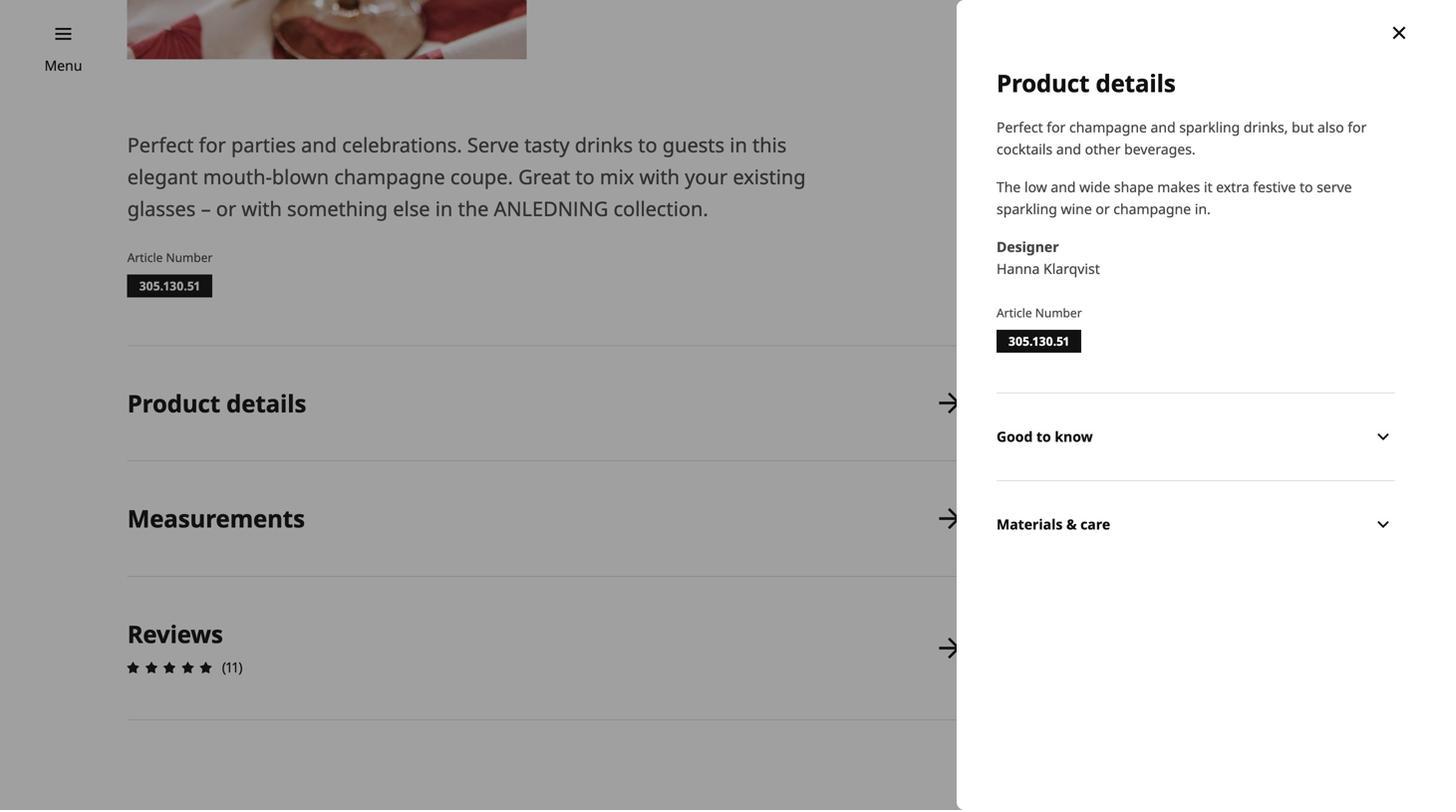 Task type: locate. For each thing, give the bounding box(es) containing it.
0 vertical spatial up
[[1111, 441, 1131, 460]]

0 horizontal spatial article number
[[127, 249, 213, 265]]

2 vertical spatial champagne
[[1114, 199, 1191, 218]]

0 vertical spatial with
[[640, 163, 680, 190]]

at inside 'earn 5% in rewards at ikea using the ikea visa credit card*. details >'
[[1143, 257, 1155, 274]]

305.130.51 inside "product details" dialog
[[1009, 333, 1070, 349]]

it up "in."
[[1204, 177, 1213, 196]]

champagne inside perfect for champagne and sparkling drinks, but also for cocktails and other beverages.
[[1070, 118, 1147, 136]]

sparkling inside perfect for champagne and sparkling drinks, but also for cocktails and other beverages.
[[1180, 118, 1240, 136]]

up down available
[[1111, 441, 1131, 460]]

1 vertical spatial number
[[1035, 304, 1082, 321]]

else
[[393, 195, 430, 222]]

materials & care
[[997, 515, 1111, 534]]

1 horizontal spatial or
[[1096, 199, 1110, 218]]

0 horizontal spatial it
[[1105, 326, 1115, 345]]

sparkling up light
[[1180, 118, 1240, 136]]

1 horizontal spatial product
[[997, 67, 1090, 99]]

article
[[127, 249, 163, 265], [997, 304, 1032, 321]]

perfect up the elegant
[[127, 131, 194, 158]]

tasty
[[524, 131, 570, 158]]

details
[[1096, 67, 1176, 99], [226, 387, 306, 419]]

0 horizontal spatial ikea
[[1158, 257, 1185, 274]]

sparkling
[[1180, 118, 1240, 136], [997, 199, 1058, 218]]

–
[[201, 195, 211, 222]]

0 vertical spatial product details
[[997, 67, 1176, 99]]

article number
[[127, 249, 213, 265], [997, 304, 1082, 321]]

1 vertical spatial article number
[[997, 304, 1082, 321]]

hanna
[[997, 259, 1040, 278]]

product details
[[997, 67, 1176, 99], [127, 387, 306, 419]]

at inside pick up pick up at schaumburg, il
[[1131, 463, 1144, 482]]

1 horizontal spatial number
[[1035, 304, 1082, 321]]

right image
[[1315, 382, 1339, 405]]

or down wide
[[1096, 199, 1110, 218]]

sparkling down low in the right of the page
[[997, 199, 1058, 218]]

sparkling inside the low and wide shape makes it extra festive to serve sparkling wine or champagne in.
[[997, 199, 1058, 218]]

2 horizontal spatial in
[[1077, 257, 1089, 274]]

for up champagne
[[1047, 118, 1066, 136]]

0 horizontal spatial details
[[226, 387, 306, 419]]

pick
[[1079, 441, 1108, 460], [1079, 463, 1105, 482]]

anledning champagne coupe, light brown, 9 oz image
[[127, 0, 527, 59]]

0 vertical spatial at
[[1143, 257, 1155, 274]]

1 horizontal spatial with
[[640, 163, 680, 190]]

perfect for perfect for champagne and sparkling drinks, but also for cocktails and other beverages.
[[997, 118, 1043, 136]]

great
[[518, 163, 570, 190]]

6
[[1034, 169, 1051, 207]]

anledning champagne coupe, light brown,
[[1026, 118, 1270, 164]]

number inside "product details" dialog
[[1035, 304, 1082, 321]]

mix
[[600, 163, 634, 190]]

good to know button
[[997, 393, 1396, 480]]

the
[[458, 195, 489, 222], [1224, 257, 1245, 274]]

product
[[997, 67, 1090, 99], [127, 387, 220, 419]]

1 vertical spatial anledning
[[494, 195, 608, 222]]

champagne down celebrations. in the top left of the page
[[334, 163, 445, 190]]

1 horizontal spatial article
[[997, 304, 1032, 321]]

0 horizontal spatial product
[[127, 387, 220, 419]]

the low and wide shape makes it extra festive to serve sparkling wine or champagne in.
[[997, 177, 1352, 218]]

in right else
[[435, 195, 453, 222]]

at right rewards
[[1143, 257, 1155, 274]]

at up store
[[1131, 463, 1144, 482]]

0 horizontal spatial the
[[458, 195, 489, 222]]

to left get
[[1060, 326, 1075, 345]]

at
[[1143, 257, 1155, 274], [1131, 463, 1144, 482]]

brown,
[[1213, 142, 1266, 164]]

number down –
[[166, 249, 213, 265]]

mouth-
[[203, 163, 272, 190]]

perfect inside perfect for parties and celebrations. serve tasty drinks to guests in this elegant mouth-blown champagne coupe. great to mix with your existing glasses – or with something else in the anledning collection.
[[127, 131, 194, 158]]

for inside perfect for parties and celebrations. serve tasty drinks to guests in this elegant mouth-blown champagne coupe. great to mix with your existing glasses – or with something else in the anledning collection.
[[199, 131, 226, 158]]

1 vertical spatial in
[[435, 195, 453, 222]]

blown
[[272, 163, 329, 190]]

0 horizontal spatial for
[[199, 131, 226, 158]]

your
[[685, 163, 728, 190]]

reviews heading
[[127, 618, 223, 650]]

and up blown
[[301, 131, 337, 158]]

the
[[997, 177, 1021, 196]]

number up "how to get it"
[[1035, 304, 1082, 321]]

0 vertical spatial number
[[166, 249, 213, 265]]

305.130.51 down glasses
[[139, 277, 200, 294]]

1 horizontal spatial 305.130.51
[[1009, 333, 1070, 349]]

but
[[1292, 118, 1314, 136]]

0 vertical spatial details
[[1096, 67, 1176, 99]]

article number down glasses
[[127, 249, 213, 265]]

1 vertical spatial sparkling
[[997, 199, 1058, 218]]

(11)
[[222, 658, 243, 677]]

champagne
[[1026, 142, 1117, 164]]

to right good
[[1037, 427, 1051, 446]]

1 horizontal spatial sparkling
[[1180, 118, 1240, 136]]

rewards
[[1092, 257, 1140, 274]]

this
[[753, 131, 787, 158]]

in
[[730, 131, 747, 158], [435, 195, 453, 222], [1077, 257, 1089, 274]]

in
[[1079, 510, 1093, 529]]

1 vertical spatial up
[[1109, 463, 1127, 482]]

to inside the low and wide shape makes it extra festive to serve sparkling wine or champagne in.
[[1300, 177, 1313, 196]]

existing
[[733, 163, 806, 190]]

light
[[1176, 142, 1209, 164]]

1 horizontal spatial ikea
[[1248, 257, 1274, 274]]

it inside the low and wide shape makes it extra festive to serve sparkling wine or champagne in.
[[1204, 177, 1213, 196]]

2 pick from the top
[[1079, 463, 1105, 482]]

it right get
[[1105, 326, 1115, 345]]

0 horizontal spatial sparkling
[[997, 199, 1058, 218]]

0 vertical spatial it
[[1204, 177, 1213, 196]]

extra
[[1216, 177, 1250, 196]]

in inside 'earn 5% in rewards at ikea using the ikea visa credit card*. details >'
[[1077, 257, 1089, 274]]

other
[[1085, 139, 1121, 158]]

article number up the how at the right of page
[[997, 304, 1082, 321]]

1 horizontal spatial perfect
[[997, 118, 1043, 136]]

2 vertical spatial in
[[1077, 257, 1089, 274]]

anledning down great
[[494, 195, 608, 222]]

1 vertical spatial article
[[997, 304, 1032, 321]]

care
[[1081, 515, 1111, 534]]

to left mix
[[576, 163, 595, 190]]

0 horizontal spatial product details
[[127, 387, 306, 419]]

ikea left visa at the right
[[1248, 257, 1274, 274]]

also
[[1318, 118, 1344, 136]]

anledning inside perfect for parties and celebrations. serve tasty drinks to guests in this elegant mouth-blown champagne coupe. great to mix with your existing glasses – or with something else in the anledning collection.
[[494, 195, 608, 222]]

to
[[638, 131, 657, 158], [576, 163, 595, 190], [1300, 177, 1313, 196], [1060, 326, 1075, 345], [1037, 427, 1051, 446]]

1 pick from the top
[[1079, 441, 1108, 460]]

with down mouth-
[[242, 195, 282, 222]]

up
[[1111, 441, 1131, 460], [1109, 463, 1127, 482]]

&
[[1067, 515, 1077, 534]]

glasses
[[127, 195, 196, 222]]

for up mouth-
[[199, 131, 226, 158]]

the right using
[[1224, 257, 1245, 274]]

ikea left using
[[1158, 257, 1185, 274]]

for for perfect for champagne and sparkling drinks, but also for cocktails and other beverages.
[[1047, 118, 1066, 136]]

product inside product details 'button'
[[127, 387, 220, 419]]

anledning up champagne
[[1026, 118, 1122, 140]]

1 horizontal spatial article number
[[997, 304, 1082, 321]]

1 vertical spatial 305.130.51
[[1009, 333, 1070, 349]]

1 vertical spatial at
[[1131, 463, 1144, 482]]

perfect inside perfect for champagne and sparkling drinks, but also for cocktails and other beverages.
[[997, 118, 1043, 136]]

pick down know
[[1079, 463, 1105, 482]]

with up "collection."
[[640, 163, 680, 190]]

0 horizontal spatial in
[[435, 195, 453, 222]]

1 horizontal spatial in
[[730, 131, 747, 158]]

or inside perfect for parties and celebrations. serve tasty drinks to guests in this elegant mouth-blown champagne coupe. great to mix with your existing glasses – or with something else in the anledning collection.
[[216, 195, 236, 222]]

1 ikea from the left
[[1158, 257, 1185, 274]]

details
[[1067, 275, 1108, 292]]

or inside the low and wide shape makes it extra festive to serve sparkling wine or champagne in.
[[1096, 199, 1110, 218]]

0 horizontal spatial with
[[242, 195, 282, 222]]

low
[[1025, 177, 1047, 196]]

0 vertical spatial product
[[997, 67, 1090, 99]]

1 vertical spatial champagne
[[334, 163, 445, 190]]

and right 6
[[1051, 177, 1076, 196]]

and
[[1151, 118, 1176, 136], [301, 131, 337, 158], [1056, 139, 1082, 158], [1051, 177, 1076, 196]]

99
[[1055, 174, 1072, 193]]

visa
[[1278, 257, 1302, 274]]

menu
[[44, 56, 82, 75]]

1 vertical spatial product
[[127, 387, 220, 419]]

measurements button
[[127, 462, 966, 576]]

0 horizontal spatial perfect
[[127, 131, 194, 158]]

perfect up cocktails
[[997, 118, 1043, 136]]

up up store
[[1109, 463, 1127, 482]]

1 horizontal spatial product details
[[997, 67, 1176, 99]]

1 horizontal spatial details
[[1096, 67, 1176, 99]]

the inside 'earn 5% in rewards at ikea using the ikea visa credit card*. details >'
[[1224, 257, 1245, 274]]

perfect
[[997, 118, 1043, 136], [127, 131, 194, 158]]

1 horizontal spatial the
[[1224, 257, 1245, 274]]

1 vertical spatial product details
[[127, 387, 306, 419]]

0 vertical spatial champagne
[[1070, 118, 1147, 136]]

list
[[121, 346, 966, 721]]

0 horizontal spatial article
[[127, 249, 163, 265]]

in right 5%
[[1077, 257, 1089, 274]]

to left serve
[[1300, 177, 1313, 196]]

the down the coupe. at the top of page
[[458, 195, 489, 222]]

champagne
[[1070, 118, 1147, 136], [334, 163, 445, 190], [1114, 199, 1191, 218]]

with
[[640, 163, 680, 190], [242, 195, 282, 222]]

cocktails
[[997, 139, 1053, 158]]

0 vertical spatial sparkling
[[1180, 118, 1240, 136]]

and inside the low and wide shape makes it extra festive to serve sparkling wine or champagne in.
[[1051, 177, 1076, 196]]

5%
[[1056, 257, 1074, 274]]

how to get it
[[1026, 326, 1115, 345]]

champagne down shape
[[1114, 199, 1191, 218]]

number
[[166, 249, 213, 265], [1035, 304, 1082, 321]]

details inside product details 'button'
[[226, 387, 306, 419]]

.
[[1051, 174, 1055, 193]]

champagne up other
[[1070, 118, 1147, 136]]

anledning
[[1026, 118, 1122, 140], [494, 195, 608, 222]]

0 horizontal spatial anledning
[[494, 195, 608, 222]]

1 vertical spatial pick
[[1079, 463, 1105, 482]]

good to know
[[997, 427, 1093, 446]]

1 horizontal spatial it
[[1204, 177, 1213, 196]]

or right –
[[216, 195, 236, 222]]

article up the how at the right of page
[[997, 304, 1032, 321]]

for
[[1047, 118, 1066, 136], [1348, 118, 1367, 136], [199, 131, 226, 158]]

serve
[[467, 131, 519, 158]]

know
[[1055, 427, 1093, 446]]

0 vertical spatial anledning
[[1026, 118, 1122, 140]]

1 horizontal spatial anledning
[[1026, 118, 1122, 140]]

article down glasses
[[127, 249, 163, 265]]

for right also
[[1348, 118, 1367, 136]]

0 horizontal spatial or
[[216, 195, 236, 222]]

measurements heading
[[127, 502, 305, 535]]

0 vertical spatial pick
[[1079, 441, 1108, 460]]

pick down available
[[1079, 441, 1108, 460]]

305.130.51 left get
[[1009, 333, 1070, 349]]

article inside "product details" dialog
[[997, 304, 1032, 321]]

0 vertical spatial 305.130.51
[[139, 277, 200, 294]]

1 vertical spatial the
[[1224, 257, 1245, 274]]

0 vertical spatial the
[[458, 195, 489, 222]]

305.130.51
[[139, 277, 200, 294], [1009, 333, 1070, 349]]

1 vertical spatial details
[[226, 387, 306, 419]]

1 horizontal spatial for
[[1047, 118, 1066, 136]]

in left this
[[730, 131, 747, 158]]



Task type: vqa. For each thing, say whether or not it's contained in the screenshot.
bottom is
no



Task type: describe. For each thing, give the bounding box(es) containing it.
details inside "product details" dialog
[[1096, 67, 1176, 99]]

product details heading
[[127, 387, 306, 419]]

1 vertical spatial with
[[242, 195, 282, 222]]

good
[[997, 427, 1033, 446]]

pick up at schaumburg, il group
[[1079, 463, 1250, 482]]

wide
[[1080, 177, 1111, 196]]

credit
[[1305, 257, 1342, 274]]

collection.
[[614, 195, 708, 222]]

designer hanna klarqvist
[[997, 237, 1100, 278]]

drinks,
[[1244, 118, 1288, 136]]

and left other
[[1056, 139, 1082, 158]]

beverages.
[[1125, 139, 1196, 158]]

product details inside 'button'
[[127, 387, 306, 419]]

schaumburg, il button
[[1148, 463, 1250, 482]]

reviews
[[127, 618, 223, 650]]

>
[[1111, 275, 1118, 292]]

serve
[[1317, 177, 1352, 196]]

earn 5% in rewards at ikea using the ikea visa credit card*. details >
[[1026, 257, 1342, 292]]

the inside perfect for parties and celebrations. serve tasty drinks to guests in this elegant mouth-blown champagne coupe. great to mix with your existing glasses – or with something else in the anledning collection.
[[458, 195, 489, 222]]

materials & care button
[[997, 480, 1396, 568]]

guests
[[663, 131, 725, 158]]

something
[[287, 195, 388, 222]]

menu button
[[44, 55, 82, 77]]

to right drinks
[[638, 131, 657, 158]]

2 horizontal spatial for
[[1348, 118, 1367, 136]]

makes
[[1158, 177, 1200, 196]]

parties
[[231, 131, 296, 158]]

at for up
[[1131, 463, 1144, 482]]

2 ikea from the left
[[1248, 257, 1274, 274]]

for for perfect for parties and celebrations. serve tasty drinks to guests in this elegant mouth-blown champagne coupe. great to mix with your existing glasses – or with something else in the anledning collection.
[[199, 131, 226, 158]]

product inside "product details" dialog
[[997, 67, 1090, 99]]

champagne inside the low and wide shape makes it extra festive to serve sparkling wine or champagne in.
[[1114, 199, 1191, 218]]

article number inside "product details" dialog
[[997, 304, 1082, 321]]

materials
[[997, 515, 1063, 534]]

earn 5% in rewards at ikea using the ikea visa credit card*. details > button
[[1026, 257, 1356, 293]]

perfect for champagne and sparkling drinks, but also for cocktails and other beverages.
[[997, 118, 1367, 158]]

il
[[1239, 463, 1250, 482]]

coupe.
[[450, 163, 513, 190]]

get
[[1078, 326, 1101, 345]]

klarqvist
[[1044, 259, 1100, 278]]

0 vertical spatial article number
[[127, 249, 213, 265]]

in store
[[1079, 510, 1132, 529]]

to inside dropdown button
[[1037, 427, 1051, 446]]

elegant
[[127, 163, 198, 190]]

and up beverages.
[[1151, 118, 1176, 136]]

schaumburg,
[[1148, 463, 1235, 482]]

earn
[[1026, 257, 1053, 274]]

celebrations.
[[342, 131, 462, 158]]

pick up pick up at schaumburg, il
[[1079, 441, 1250, 482]]

coupe,
[[1121, 142, 1172, 164]]

$
[[1026, 174, 1034, 193]]

0 horizontal spatial 305.130.51
[[139, 277, 200, 294]]

store
[[1096, 510, 1132, 529]]

available button
[[1043, 360, 1339, 428]]

perfect for perfect for parties and celebrations. serve tasty drinks to guests in this elegant mouth-blown champagne coupe. great to mix with your existing glasses – or with something else in the anledning collection.
[[127, 131, 194, 158]]

wine
[[1061, 199, 1092, 218]]

$ 6 . 99
[[1026, 169, 1072, 207]]

0 horizontal spatial number
[[166, 249, 213, 265]]

festive
[[1253, 177, 1296, 196]]

perfect for parties and celebrations. serve tasty drinks to guests in this elegant mouth-blown champagne coupe. great to mix with your existing glasses – or with something else in the anledning collection.
[[127, 131, 806, 222]]

how
[[1026, 326, 1057, 345]]

product details button
[[127, 346, 966, 461]]

product details dialog
[[957, 0, 1435, 810]]

in.
[[1195, 199, 1211, 218]]

0 vertical spatial article
[[127, 249, 163, 265]]

and inside perfect for parties and celebrations. serve tasty drinks to guests in this elegant mouth-blown champagne coupe. great to mix with your existing glasses – or with something else in the anledning collection.
[[301, 131, 337, 158]]

at for rewards
[[1143, 257, 1155, 274]]

review: 4.9 out of 5 stars. total reviews: 11 image
[[121, 656, 218, 680]]

1 vertical spatial it
[[1105, 326, 1115, 345]]

list containing product details
[[121, 346, 966, 721]]

card*.
[[1026, 275, 1063, 292]]

using
[[1188, 257, 1221, 274]]

measurements
[[127, 502, 305, 535]]

anledning inside anledning champagne coupe, light brown,
[[1026, 118, 1122, 140]]

available
[[1103, 394, 1162, 413]]

shape
[[1114, 177, 1154, 196]]

product details inside dialog
[[997, 67, 1176, 99]]

0 vertical spatial in
[[730, 131, 747, 158]]

designer
[[997, 237, 1059, 256]]

drinks
[[575, 131, 633, 158]]

champagne inside perfect for parties and celebrations. serve tasty drinks to guests in this elegant mouth-blown champagne coupe. great to mix with your existing glasses – or with something else in the anledning collection.
[[334, 163, 445, 190]]



